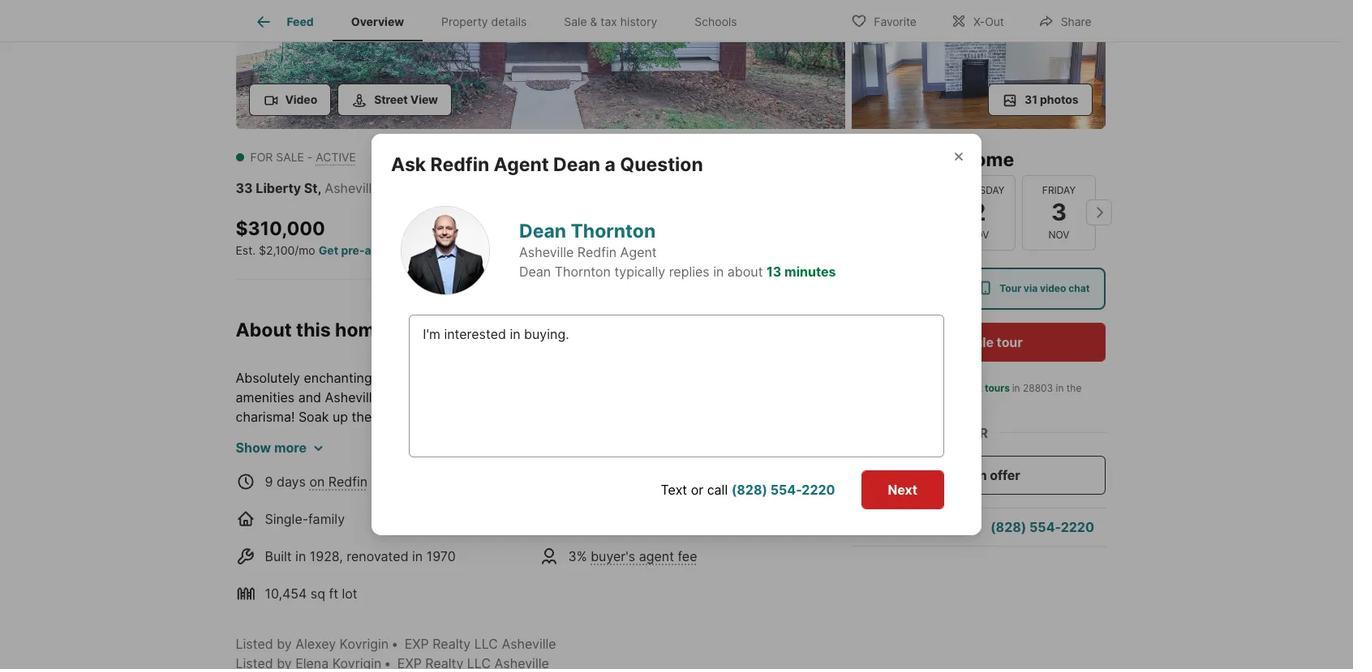 Task type: vqa. For each thing, say whether or not it's contained in the screenshot.
the Agent inside the Dean Thornton Asheville Redfin Agent Dean Thornton typically replies in about 13 minutes
yes



Task type: describe. For each thing, give the bounding box(es) containing it.
ft
[[616, 242, 629, 258]]

buyer's
[[591, 548, 635, 565]]

tour via video chat option
[[965, 267, 1105, 309]]

of down up
[[331, 428, 343, 445]]

utility
[[773, 487, 806, 503]]

schools tab
[[676, 2, 756, 41]]

warmth
[[375, 409, 422, 425]]

2 vertical spatial on
[[765, 506, 781, 522]]

asheville inside the dean thornton asheville redfin agent dean thornton typically replies in about 13 minutes
[[519, 244, 574, 261]]

2 inside 2 beds
[[456, 217, 468, 240]]

about
[[728, 264, 763, 280]]

ask redfin agent dean a question dialog
[[372, 134, 982, 535]]

31 photos button
[[988, 83, 1092, 116]]

follow
[[315, 487, 354, 503]]

1970
[[426, 548, 456, 565]]

overview tab
[[332, 2, 423, 41]]

a up spaces,
[[598, 506, 606, 522]]

3% buyer's agent fee
[[568, 548, 697, 565]]

9
[[265, 474, 273, 490]]

sale
[[276, 150, 304, 163]]

backyard
[[335, 448, 392, 464]]

seamless
[[382, 487, 439, 503]]

schedule tour button
[[851, 322, 1105, 361]]

and down nook at the left bottom of page
[[572, 506, 595, 522]]

tab list containing feed
[[236, 0, 769, 41]]

the up potential
[[492, 428, 512, 445]]

1 33 liberty st, asheville, nc 28803 image from the left
[[236, 0, 845, 129]]

about this home
[[236, 319, 386, 342]]

street view
[[374, 92, 438, 106]]

a right is on the left of page
[[558, 389, 565, 406]]

start an offer
[[937, 467, 1020, 483]]

1 vertical spatial for
[[519, 448, 536, 464]]

blend
[[617, 389, 651, 406]]

768 sq ft
[[596, 217, 632, 258]]

0 horizontal spatial enchanting
[[304, 370, 372, 386]]

agents
[[921, 382, 952, 394]]

1 horizontal spatial 554-
[[1029, 519, 1060, 535]]

2 horizontal spatial for
[[714, 428, 731, 445]]

agent inside the ask redfin agent dean a question element
[[494, 153, 549, 176]]

the down utility
[[784, 506, 804, 522]]

nc
[[387, 180, 406, 196]]

/mo
[[295, 244, 315, 257]]

friday 3 nov
[[1042, 184, 1075, 241]]

agent inside the dean thornton asheville redfin agent dean thornton typically replies in about 13 minutes
[[620, 244, 657, 261]]

tour
[[999, 282, 1021, 294]]

captivated
[[236, 467, 301, 483]]

spaces,
[[584, 526, 631, 542]]

of up trees
[[426, 409, 438, 425]]

ask for ask a question
[[868, 519, 892, 535]]

bungalow
[[376, 370, 435, 386]]

porch
[[675, 409, 710, 425]]

of up front
[[655, 389, 667, 406]]

favorite
[[874, 14, 917, 28]]

adds
[[629, 467, 659, 483]]

beds
[[456, 242, 487, 258]]

serenity
[[278, 428, 327, 445]]

asheville redfin agentdean thornton image
[[401, 206, 490, 295]]

call
[[707, 482, 728, 498]]

sq
[[596, 242, 613, 258]]

1 vertical spatial dean
[[519, 220, 566, 242]]

potential
[[462, 448, 516, 464]]

the up utility
[[804, 467, 824, 483]]

33
[[236, 180, 253, 196]]

this up touch in the bottom of the page
[[679, 448, 701, 464]]

asheville right llc
[[502, 636, 556, 652]]

thursday
[[952, 184, 1004, 197]]

0 vertical spatial dean
[[553, 153, 600, 176]]

thursday 2 nov
[[952, 184, 1004, 241]]

living
[[236, 487, 268, 503]]

the up the 'further,' on the left
[[358, 487, 378, 503]]

text or call (828) 554-2220
[[661, 482, 835, 498]]

1 horizontal spatial (828) 554-2220 link
[[990, 519, 1094, 535]]

oakley!
[[578, 370, 624, 386]]

history
[[620, 15, 657, 29]]

redfin up last
[[889, 382, 918, 394]]

1
[[526, 217, 535, 240]]

asheville inside absolutely enchanting bungalow nestled in the heart of oakley! situated minutes from local amenities and asheville downtown, this residence is a perfect blend of convenience and charisma! soak up the warmth of sunny afternoons on the inviting front porch while surrounded by the serenity of towering trees or enjoy the neighborhood's ambiance, ideal for leisurely strolls . the expansive backyard holds vast potential for investors. once inside this  1920s gem, be captivated by the  hardwood floors and the ornate fireplace that adds a touch of elegance to the living space. follow the seamless flow from the dining nook to the  kitchen and onto the utility space. venturing further, discover two cozy bedrooms and a  bathroom. if you've been on the lookout for a captivating abode with enchanting outdoor spaces, oakley awaits your arrival!
[[325, 389, 380, 406]]

0 vertical spatial space.
[[271, 487, 312, 503]]

approved
[[365, 244, 417, 257]]

(828) 554-2220
[[990, 519, 1094, 535]]

the up follow
[[323, 467, 343, 483]]

the up bathroom.
[[619, 487, 639, 503]]

feed
[[287, 15, 314, 29]]

last
[[889, 396, 905, 408]]

9 days on redfin
[[265, 474, 368, 490]]

10,454
[[265, 586, 307, 602]]

active
[[316, 150, 356, 163]]

in left 1970
[[412, 548, 423, 565]]

0 horizontal spatial for
[[285, 526, 302, 542]]

property details
[[441, 15, 527, 29]]

ornate
[[501, 467, 540, 483]]

1 vertical spatial space.
[[236, 506, 276, 522]]

tour for go
[[881, 148, 919, 171]]

Write a message... text field
[[423, 324, 930, 422]]

text
[[661, 482, 687, 498]]

0 vertical spatial from
[[735, 370, 763, 386]]

768
[[596, 217, 632, 240]]

ask a question
[[868, 519, 962, 535]]

st
[[304, 180, 318, 196]]

been
[[731, 506, 762, 522]]

a down venturing
[[305, 526, 313, 542]]

that
[[601, 467, 625, 483]]

31
[[1025, 92, 1038, 106]]

in right 'built' on the left of the page
[[295, 548, 306, 565]]

1 vertical spatial by
[[304, 467, 319, 483]]

minutes inside absolutely enchanting bungalow nestled in the heart of oakley! situated minutes from local amenities and asheville downtown, this residence is a perfect blend of convenience and charisma! soak up the warmth of sunny afternoons on the inviting front porch while surrounded by the serenity of towering trees or enjoy the neighborhood's ambiance, ideal for leisurely strolls . the expansive backyard holds vast potential for investors. once inside this  1920s gem, be captivated by the  hardwood floors and the ornate fireplace that adds a touch of elegance to the living space. follow the seamless flow from the dining nook to the  kitchen and onto the utility space. venturing further, discover two cozy bedrooms and a  bathroom. if you've been on the lookout for a captivating abode with enchanting outdoor spaces, oakley awaits your arrival!
[[682, 370, 731, 386]]

street view button
[[338, 83, 452, 116]]

is
[[544, 389, 554, 406]]

onto
[[717, 487, 745, 503]]

10,454 sq ft lot
[[265, 586, 357, 602]]

ambiance,
[[614, 428, 678, 445]]

pre-
[[341, 244, 365, 257]]

built in 1928, renovated in 1970
[[265, 548, 456, 565]]

redfin down the backyard
[[328, 474, 368, 490]]

outdoor
[[532, 526, 580, 542]]

in inside absolutely enchanting bungalow nestled in the heart of oakley! situated minutes from local amenities and asheville downtown, this residence is a perfect blend of convenience and charisma! soak up the warmth of sunny afternoons on the inviting front porch while surrounded by the serenity of towering trees or enjoy the neighborhood's ambiance, ideal for leisurely strolls . the expansive backyard holds vast potential for investors. once inside this  1920s gem, be captivated by the  hardwood floors and the ornate fireplace that adds a touch of elegance to the living space. follow the seamless flow from the dining nook to the  kitchen and onto the utility space. venturing further, discover two cozy bedrooms and a  bathroom. if you've been on the lookout for a captivating abode with enchanting outdoor spaces, oakley awaits your arrival!
[[488, 370, 499, 386]]

perfect
[[569, 389, 613, 406]]

if
[[676, 506, 684, 522]]

neighborhood's
[[515, 428, 611, 445]]

inside
[[639, 448, 675, 464]]

go
[[851, 148, 877, 171]]

awaits
[[680, 526, 720, 542]]

amenities
[[236, 389, 295, 406]]

active link
[[316, 150, 356, 163]]

the down charisma!
[[254, 428, 274, 445]]

days inside in the last 30 days
[[923, 396, 945, 408]]

arrival!
[[754, 526, 795, 542]]

situated
[[628, 370, 679, 386]]

for sale - active
[[250, 150, 356, 163]]

the
[[243, 448, 266, 464]]

&
[[590, 15, 597, 29]]

2 beds
[[456, 217, 487, 258]]

realty
[[433, 636, 471, 652]]



Task type: locate. For each thing, give the bounding box(es) containing it.
0 horizontal spatial from
[[472, 487, 500, 503]]

details
[[491, 15, 527, 29]]

go tour this home
[[851, 148, 1014, 171]]

sale & tax history
[[564, 15, 657, 29]]

1 vertical spatial (828) 554-2220 link
[[990, 519, 1094, 535]]

0 horizontal spatial on
[[309, 474, 325, 490]]

2 vertical spatial by
[[277, 636, 292, 652]]

convenience
[[671, 389, 749, 406]]

schedule tour
[[934, 334, 1022, 350]]

buyer's agent fee link
[[591, 548, 697, 565]]

lookout
[[236, 526, 281, 542]]

be
[[779, 448, 795, 464]]

agent up 1
[[494, 153, 549, 176]]

2220 inside ask redfin agent dean a question dialog
[[802, 482, 835, 498]]

0 horizontal spatial nov
[[968, 228, 989, 241]]

agent
[[639, 548, 674, 565]]

this up thursday
[[923, 148, 958, 171]]

exp
[[405, 636, 429, 652]]

1 nov from the left
[[968, 228, 989, 241]]

$2,100
[[259, 244, 295, 257]]

0 horizontal spatial agent
[[494, 153, 549, 176]]

from left local
[[735, 370, 763, 386]]

view
[[410, 92, 438, 106]]

ask down next button
[[868, 519, 892, 535]]

0 vertical spatial 554-
[[770, 482, 802, 498]]

you've
[[688, 506, 727, 522]]

offer
[[989, 467, 1020, 483]]

2 up beds
[[456, 217, 468, 240]]

2 vertical spatial for
[[285, 526, 302, 542]]

property
[[441, 15, 488, 29]]

tour via video chat
[[999, 282, 1089, 294]]

or inside ask redfin agent dean a question dialog
[[691, 482, 703, 498]]

1 horizontal spatial nov
[[1048, 228, 1069, 241]]

the right the 28803
[[1066, 382, 1081, 394]]

on up neighborhood's in the bottom left of the page
[[552, 409, 567, 425]]

0 horizontal spatial days
[[277, 474, 306, 490]]

property details tab
[[423, 2, 545, 41]]

space. up lookout in the bottom left of the page
[[236, 506, 276, 522]]

tour right go
[[881, 148, 919, 171]]

2 horizontal spatial on
[[765, 506, 781, 522]]

in right the 28803
[[1055, 382, 1063, 394]]

and down local
[[752, 389, 775, 406]]

absolutely
[[236, 370, 300, 386]]

video
[[1040, 282, 1066, 294]]

nov inside thursday 2 nov
[[968, 228, 989, 241]]

and up soak
[[298, 389, 321, 406]]

1928,
[[310, 548, 343, 565]]

sale & tax history tab
[[545, 2, 676, 41]]

typically
[[614, 264, 665, 280]]

(828) inside ask redfin agent dean a question dialog
[[731, 482, 767, 498]]

this down nestled at the bottom left
[[454, 389, 477, 406]]

0 vertical spatial (828) 554-2220 link
[[731, 482, 835, 498]]

in inside the dean thornton asheville redfin agent dean thornton typically replies in about 13 minutes
[[713, 264, 724, 280]]

by down expansive
[[304, 467, 319, 483]]

led
[[955, 382, 969, 394]]

for
[[714, 428, 731, 445], [519, 448, 536, 464], [285, 526, 302, 542]]

the down perfect at the bottom
[[571, 409, 591, 425]]

for up 1920s
[[714, 428, 731, 445]]

(828) down offer
[[990, 519, 1026, 535]]

family
[[308, 511, 345, 527]]

1 vertical spatial to
[[603, 487, 615, 503]]

1 horizontal spatial ask
[[868, 519, 892, 535]]

1 vertical spatial or
[[691, 482, 703, 498]]

-
[[307, 150, 313, 163]]

1 vertical spatial (828)
[[990, 519, 1026, 535]]

enchanting up up
[[304, 370, 372, 386]]

2 inside thursday 2 nov
[[971, 198, 986, 227]]

tour right schedule
[[996, 334, 1022, 350]]

absolutely enchanting bungalow nestled in the heart of oakley! situated minutes from local amenities and asheville downtown, this residence is a perfect blend of convenience and charisma! soak up the warmth of sunny afternoons on the inviting front porch while surrounded by the serenity of towering trees or enjoy the neighborhood's ambiance, ideal for leisurely strolls . the expansive backyard holds vast potential for investors. once inside this  1920s gem, be captivated by the  hardwood floors and the ornate fireplace that adds a touch of elegance to the living space. follow the seamless flow from the dining nook to the  kitchen and onto the utility space. venturing further, discover two cozy bedrooms and a  bathroom. if you've been on the lookout for a captivating abode with enchanting outdoor spaces, oakley awaits your arrival!
[[236, 370, 826, 542]]

tour inside button
[[996, 334, 1022, 350]]

1 vertical spatial from
[[472, 487, 500, 503]]

share button
[[1024, 4, 1105, 37]]

1 horizontal spatial on
[[552, 409, 567, 425]]

0 vertical spatial ask
[[391, 153, 426, 176]]

next button
[[861, 471, 944, 509]]

from
[[735, 370, 763, 386], [472, 487, 500, 503]]

to up utility
[[788, 467, 800, 483]]

0 horizontal spatial 2220
[[802, 482, 835, 498]]

1 vertical spatial ask
[[868, 519, 892, 535]]

0 vertical spatial by
[[236, 428, 251, 445]]

1 horizontal spatial minutes
[[784, 264, 836, 280]]

0 horizontal spatial by
[[236, 428, 251, 445]]

days
[[923, 396, 945, 408], [277, 474, 306, 490]]

554- inside ask redfin agent dean a question dialog
[[770, 482, 802, 498]]

1 horizontal spatial by
[[277, 636, 292, 652]]

or up the vast
[[439, 428, 451, 445]]

front
[[642, 409, 672, 425]]

minutes up convenience
[[682, 370, 731, 386]]

tab list
[[236, 0, 769, 41]]

in left about in the right top of the page
[[713, 264, 724, 280]]

0 vertical spatial tour
[[881, 148, 919, 171]]

tour via video chat list box
[[851, 267, 1105, 309]]

2 nov from the left
[[1048, 228, 1069, 241]]

redfin inside the dean thornton asheville redfin agent dean thornton typically replies in about 13 minutes
[[577, 244, 617, 261]]

ask up nc
[[391, 153, 426, 176]]

redfin agents led 12 tours in 28803
[[889, 382, 1053, 394]]

flow
[[443, 487, 468, 503]]

1 horizontal spatial home
[[962, 148, 1014, 171]]

fee
[[678, 548, 697, 565]]

for up ornate
[[519, 448, 536, 464]]

your
[[724, 526, 751, 542]]

1 vertical spatial 2220
[[1060, 519, 1094, 535]]

ask
[[391, 153, 426, 176], [868, 519, 892, 535]]

option
[[851, 267, 965, 309]]

nov for 2
[[968, 228, 989, 241]]

0 horizontal spatial 33 liberty st, asheville, nc 28803 image
[[236, 0, 845, 129]]

None button
[[861, 175, 935, 251], [941, 175, 1015, 250], [1022, 175, 1096, 250], [861, 175, 935, 251], [941, 175, 1015, 250], [1022, 175, 1096, 250]]

ask redfin agent dean a question element
[[391, 134, 723, 177]]

1 vertical spatial minutes
[[682, 370, 731, 386]]

$310,000
[[236, 217, 325, 240]]

for down venturing
[[285, 526, 302, 542]]

or left call
[[691, 482, 703, 498]]

1 vertical spatial tour
[[996, 334, 1022, 350]]

bathroom.
[[609, 506, 672, 522]]

asheville
[[325, 180, 379, 196], [519, 244, 574, 261], [325, 389, 380, 406], [502, 636, 556, 652]]

2 vertical spatial dean
[[519, 264, 551, 280]]

listed by alexey kovrigin • exp realty llc asheville
[[236, 636, 556, 652]]

on redfin link
[[309, 474, 368, 490]]

thornton
[[571, 220, 656, 242], [555, 264, 611, 280]]

0 horizontal spatial home
[[335, 319, 386, 342]]

heart
[[526, 370, 559, 386]]

overview
[[351, 15, 404, 29]]

0 horizontal spatial (828) 554-2220 link
[[731, 482, 835, 498]]

while
[[714, 409, 746, 425]]

1 horizontal spatial or
[[691, 482, 703, 498]]

a up kitchen
[[663, 467, 670, 483]]

1 horizontal spatial days
[[923, 396, 945, 408]]

0 vertical spatial agent
[[494, 153, 549, 176]]

the down elegance
[[749, 487, 769, 503]]

1 vertical spatial agent
[[620, 244, 657, 261]]

asheville right ,
[[325, 180, 379, 196]]

0 horizontal spatial minutes
[[682, 370, 731, 386]]

2 33 liberty st, asheville, nc 28803 image from the left
[[851, 0, 1105, 129]]

0 horizontal spatial tour
[[881, 148, 919, 171]]

(828) 554-2220 link down offer
[[990, 519, 1094, 535]]

minutes inside the dean thornton asheville redfin agent dean thornton typically replies in about 13 minutes
[[784, 264, 836, 280]]

(828) 554-2220 link down be
[[731, 482, 835, 498]]

and up the flow
[[450, 467, 473, 483]]

days down agents
[[923, 396, 945, 408]]

or inside absolutely enchanting bungalow nestled in the heart of oakley! situated minutes from local amenities and asheville downtown, this residence is a perfect blend of convenience and charisma! soak up the warmth of sunny afternoons on the inviting front porch while surrounded by the serenity of towering trees or enjoy the neighborhood's ambiance, ideal for leisurely strolls . the expansive backyard holds vast potential for investors. once inside this  1920s gem, be captivated by the  hardwood floors and the ornate fireplace that adds a touch of elegance to the living space. follow the seamless flow from the dining nook to the  kitchen and onto the utility space. venturing further, discover two cozy bedrooms and a  bathroom. if you've been on the lookout for a captivating abode with enchanting outdoor spaces, oakley awaits your arrival!
[[439, 428, 451, 445]]

1 horizontal spatial 33 liberty st, asheville, nc 28803 image
[[851, 0, 1105, 129]]

0 vertical spatial thornton
[[571, 220, 656, 242]]

1 bath
[[526, 217, 554, 258]]

tax
[[601, 15, 617, 29]]

.
[[236, 448, 239, 464]]

next image
[[1086, 200, 1112, 226]]

the down potential
[[477, 467, 497, 483]]

2 horizontal spatial by
[[304, 467, 319, 483]]

space. up the single- in the left of the page
[[271, 487, 312, 503]]

minutes right the 13
[[784, 264, 836, 280]]

0 vertical spatial or
[[439, 428, 451, 445]]

about
[[236, 319, 292, 342]]

tour for schedule
[[996, 334, 1022, 350]]

0 vertical spatial on
[[552, 409, 567, 425]]

chat
[[1068, 282, 1089, 294]]

(828) up been
[[731, 482, 767, 498]]

0 vertical spatial to
[[788, 467, 800, 483]]

video button
[[249, 83, 331, 116]]

in right tours
[[1012, 382, 1020, 394]]

to down the that
[[603, 487, 615, 503]]

on up arrival!
[[765, 506, 781, 522]]

a inside dialog
[[605, 153, 616, 176]]

schedule
[[934, 334, 993, 350]]

1 horizontal spatial tour
[[996, 334, 1022, 350]]

inviting
[[595, 409, 639, 425]]

•
[[391, 636, 398, 652]]

enchanting down cozy
[[460, 526, 528, 542]]

ask for ask redfin agent dean a question
[[391, 153, 426, 176]]

captivating
[[316, 526, 384, 542]]

(828) 554-2220 link inside ask redfin agent dean a question dialog
[[731, 482, 835, 498]]

31 photos
[[1025, 92, 1079, 106]]

from up cozy
[[472, 487, 500, 503]]

0 vertical spatial for
[[714, 428, 731, 445]]

downtown,
[[383, 389, 451, 406]]

1 horizontal spatial from
[[735, 370, 763, 386]]

1 vertical spatial 554-
[[1029, 519, 1060, 535]]

a left question
[[605, 153, 616, 176]]

28803
[[1023, 382, 1053, 394]]

1 horizontal spatial agent
[[620, 244, 657, 261]]

in inside in the last 30 days
[[1055, 382, 1063, 394]]

1 horizontal spatial 2
[[971, 198, 986, 227]]

this right about
[[296, 319, 331, 342]]

0 vertical spatial 2220
[[802, 482, 835, 498]]

1 vertical spatial enchanting
[[460, 526, 528, 542]]

1 horizontal spatial to
[[788, 467, 800, 483]]

0 vertical spatial minutes
[[784, 264, 836, 280]]

nov down 3
[[1048, 228, 1069, 241]]

13
[[767, 264, 782, 280]]

1 vertical spatial thornton
[[555, 264, 611, 280]]

schools
[[695, 15, 737, 29]]

the up residence
[[502, 370, 523, 386]]

the inside in the last 30 days
[[1066, 382, 1081, 394]]

local
[[767, 370, 795, 386]]

home up bungalow
[[335, 319, 386, 342]]

expansive
[[270, 448, 332, 464]]

0 horizontal spatial (828)
[[731, 482, 767, 498]]

0 horizontal spatial or
[[439, 428, 451, 445]]

0 vertical spatial (828)
[[731, 482, 767, 498]]

0 vertical spatial home
[[962, 148, 1014, 171]]

gem,
[[745, 448, 776, 464]]

minutes
[[784, 264, 836, 280], [682, 370, 731, 386]]

asheville up up
[[325, 389, 380, 406]]

1 horizontal spatial for
[[519, 448, 536, 464]]

redfin down 'dean thornton' link at the left
[[577, 244, 617, 261]]

0 horizontal spatial to
[[603, 487, 615, 503]]

0 horizontal spatial 554-
[[770, 482, 802, 498]]

abode
[[388, 526, 427, 542]]

0 horizontal spatial ask
[[391, 153, 426, 176]]

start
[[937, 467, 968, 483]]

of right heart
[[562, 370, 575, 386]]

question
[[620, 153, 703, 176]]

in up residence
[[488, 370, 499, 386]]

$310,000 est. $2,100 /mo get pre-approved
[[236, 217, 417, 257]]

nov down thursday
[[968, 228, 989, 241]]

the right up
[[352, 409, 372, 425]]

dean thornton link
[[519, 220, 656, 242]]

1 horizontal spatial (828)
[[990, 519, 1026, 535]]

floors
[[412, 467, 447, 483]]

1 vertical spatial home
[[335, 319, 386, 342]]

redfin up 2 beds
[[430, 153, 489, 176]]

of down 1920s
[[712, 467, 725, 483]]

0 horizontal spatial 2
[[456, 217, 468, 240]]

single-
[[265, 511, 308, 527]]

1 vertical spatial days
[[277, 474, 306, 490]]

nov for 3
[[1048, 228, 1069, 241]]

a left the question
[[895, 519, 903, 535]]

tours
[[984, 382, 1010, 394]]

ft
[[329, 586, 338, 602]]

1 horizontal spatial enchanting
[[460, 526, 528, 542]]

,
[[318, 180, 322, 196]]

ask inside dialog
[[391, 153, 426, 176]]

vast
[[433, 448, 458, 464]]

2 down thursday
[[971, 198, 986, 227]]

0 vertical spatial days
[[923, 396, 945, 408]]

0 vertical spatial enchanting
[[304, 370, 372, 386]]

and up you've
[[691, 487, 714, 503]]

nook
[[569, 487, 599, 503]]

nov inside friday 3 nov
[[1048, 228, 1069, 241]]

33 liberty st, asheville, nc 28803 image
[[236, 0, 845, 129], [851, 0, 1105, 129]]

holds
[[396, 448, 429, 464]]

on down expansive
[[309, 474, 325, 490]]

agent up typically
[[620, 244, 657, 261]]

to
[[788, 467, 800, 483], [603, 487, 615, 503]]

by right listed
[[277, 636, 292, 652]]

by up .
[[236, 428, 251, 445]]

days right 9
[[277, 474, 306, 490]]

x-
[[973, 14, 985, 28]]

the down ornate
[[504, 487, 524, 503]]

afternoons
[[482, 409, 548, 425]]

home up thursday
[[962, 148, 1014, 171]]

1 horizontal spatial 2220
[[1060, 519, 1094, 535]]

1 vertical spatial on
[[309, 474, 325, 490]]

asheville down 1
[[519, 244, 574, 261]]



